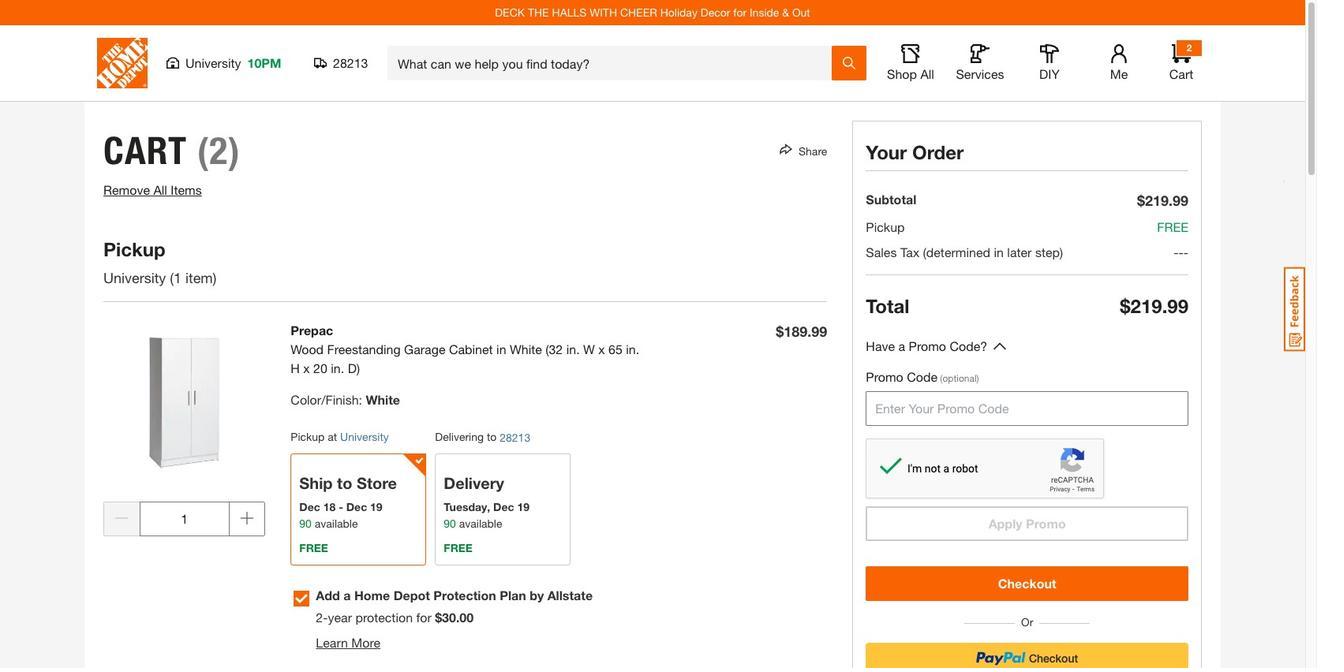 Task type: describe. For each thing, give the bounding box(es) containing it.
2 horizontal spatial pickup
[[866, 219, 905, 234]]

color/finish : white
[[291, 392, 400, 407]]

holiday
[[660, 6, 698, 19]]

cabinet
[[449, 342, 493, 357]]

all for remove
[[153, 182, 167, 197]]

share
[[799, 144, 827, 157]]

(determined
[[923, 245, 990, 260]]

me button
[[1094, 44, 1144, 82]]

the home depot logo image
[[97, 38, 148, 88]]

or
[[1015, 616, 1039, 629]]

tuesday,
[[444, 500, 490, 514]]

depot
[[394, 588, 430, 603]]

2
[[1187, 42, 1192, 54]]

order
[[912, 141, 964, 163]]

delivery tuesday, dec 19 90 available
[[444, 474, 530, 530]]

university ( 1 item )
[[103, 269, 221, 286]]

me
[[1110, 66, 1128, 81]]

university button
[[340, 430, 389, 444]]

services button
[[955, 44, 1005, 82]]

apply
[[989, 516, 1022, 531]]

1 vertical spatial promo
[[866, 369, 903, 384]]

more
[[351, 635, 380, 650]]

garage
[[404, 342, 445, 357]]

have a promo code? link
[[866, 337, 987, 357]]

deck the halls with cheer holiday decor for inside & out
[[495, 6, 810, 19]]

checkout
[[998, 576, 1056, 591]]

at
[[328, 430, 337, 444]]

&
[[782, 6, 789, 19]]

out
[[792, 6, 810, 19]]

deck the halls with cheer holiday decor for inside & out link
[[495, 6, 810, 19]]

all for shop
[[921, 66, 934, 81]]

services
[[956, 66, 1004, 81]]

28213 link
[[500, 429, 530, 446]]

0 horizontal spatial white
[[366, 392, 400, 407]]

0 horizontal spatial in.
[[331, 361, 344, 376]]

ship to store dec 18 - dec 19 90 available
[[299, 474, 397, 530]]

plan
[[500, 588, 526, 603]]

2 dec from the left
[[346, 500, 367, 514]]

freestanding
[[327, 342, 401, 357]]

0 vertical spatial x
[[598, 342, 605, 357]]

:
[[359, 392, 362, 407]]

product image
[[103, 321, 265, 483]]

h
[[291, 361, 300, 376]]

total
[[866, 295, 910, 317]]

20
[[313, 361, 327, 376]]

shop all
[[887, 66, 934, 81]]

home
[[354, 588, 390, 603]]

1
[[174, 269, 182, 286]]

(optional)
[[940, 373, 979, 384]]

remove all items
[[103, 182, 202, 197]]

protection
[[355, 610, 413, 625]]

What can we help you find today? search field
[[398, 47, 831, 80]]

the
[[528, 6, 549, 19]]

2 vertical spatial pickup
[[291, 430, 325, 444]]

d)
[[348, 361, 360, 376]]

---
[[1174, 245, 1189, 260]]

have a promo code?
[[866, 339, 987, 354]]

remove all items link
[[103, 182, 202, 197]]

year
[[328, 610, 352, 625]]

prepac wood freestanding garage cabinet in white (32 in. w x 65 in. h x 20 in. d)
[[291, 323, 639, 376]]

(32
[[546, 342, 563, 357]]

1 vertical spatial x
[[303, 361, 310, 376]]

2-
[[316, 610, 328, 625]]

your order
[[866, 141, 964, 163]]

university for university ( 1 item )
[[103, 269, 166, 286]]

dec 19
[[493, 500, 530, 514]]

to for 28213
[[487, 430, 497, 444]]

0 horizontal spatial pickup
[[103, 238, 165, 260]]

cheer
[[620, 6, 657, 19]]

$
[[435, 610, 442, 625]]

wood
[[291, 342, 324, 357]]

learn more button
[[316, 632, 380, 651]]

(2)
[[197, 128, 241, 174]]

code
[[907, 369, 938, 384]]

apply promo
[[989, 516, 1066, 531]]

subtotal
[[866, 192, 917, 207]]

sales tax (determined in later step)
[[866, 245, 1063, 260]]

share link
[[792, 144, 827, 157]]

cart
[[103, 128, 187, 174]]

protection
[[434, 588, 496, 603]]



Task type: vqa. For each thing, say whether or not it's contained in the screenshot.
THE 24 in 802 . 37 Save $ 80 . 24 ( 10 %)
no



Task type: locate. For each thing, give the bounding box(es) containing it.
1 vertical spatial 28213
[[500, 431, 530, 444]]

a
[[899, 339, 905, 354], [344, 588, 351, 603]]

90 inside ship to store dec 18 - dec 19 90 available
[[299, 517, 312, 530]]

to inside delivering to 28213
[[487, 430, 497, 444]]

white
[[510, 342, 542, 357], [366, 392, 400, 407]]

for left inside
[[733, 6, 747, 19]]

in
[[994, 245, 1004, 260], [496, 342, 506, 357]]

dec left 19
[[346, 500, 367, 514]]

1 vertical spatial to
[[337, 474, 352, 492]]

1 vertical spatial white
[[366, 392, 400, 407]]

university for university 10pm
[[185, 55, 241, 70]]

remove
[[103, 182, 150, 197]]

deck
[[495, 6, 525, 19]]

1 horizontal spatial 28213
[[500, 431, 530, 444]]

items
[[171, 182, 202, 197]]

1 vertical spatial in
[[496, 342, 506, 357]]

sales
[[866, 245, 897, 260]]

$189.99
[[776, 323, 827, 340]]

1 vertical spatial all
[[153, 182, 167, 197]]

0 horizontal spatial university
[[103, 269, 166, 286]]

2 vertical spatial promo
[[1026, 516, 1066, 531]]

free down 18
[[299, 541, 328, 555]]

1 horizontal spatial university
[[185, 55, 241, 70]]

have
[[866, 339, 895, 354]]

inside
[[750, 6, 779, 19]]

0 horizontal spatial x
[[303, 361, 310, 376]]

$219.99 for total
[[1120, 295, 1189, 317]]

pickup left at
[[291, 430, 325, 444]]

pickup
[[866, 219, 905, 234], [103, 238, 165, 260], [291, 430, 325, 444]]

1 horizontal spatial in.
[[566, 342, 580, 357]]

store
[[357, 474, 397, 492]]

1 horizontal spatial promo
[[909, 339, 946, 354]]

0 horizontal spatial to
[[337, 474, 352, 492]]

decrement image
[[115, 512, 128, 525]]

0 horizontal spatial available
[[315, 517, 358, 530]]

0 horizontal spatial a
[[344, 588, 351, 603]]

90 down tuesday,
[[444, 517, 456, 530]]

diy
[[1039, 66, 1060, 81]]

in. left d)
[[331, 361, 344, 376]]

0 horizontal spatial in
[[496, 342, 506, 357]]

delivering to 28213
[[435, 430, 530, 444]]

1 horizontal spatial pickup
[[291, 430, 325, 444]]

w
[[583, 342, 595, 357]]

ship
[[299, 474, 333, 492]]

1 horizontal spatial all
[[921, 66, 934, 81]]

checkout button
[[866, 567, 1189, 601]]

a inside add a home depot protection plan by allstate 2-year protection for $ 30.00
[[344, 588, 351, 603]]

your
[[866, 141, 907, 163]]

for left $
[[416, 610, 431, 625]]

28213 button
[[314, 55, 369, 71]]

for
[[733, 6, 747, 19], [416, 610, 431, 625]]

later
[[1007, 245, 1032, 260]]

delivery
[[444, 474, 504, 492]]

prepac
[[291, 323, 333, 338]]

free
[[1157, 219, 1189, 234], [299, 541, 328, 555], [444, 541, 473, 555]]

$219.99 down ---
[[1120, 295, 1189, 317]]

to right ship
[[337, 474, 352, 492]]

promo down have
[[866, 369, 903, 384]]

promo inside button
[[1026, 516, 1066, 531]]

0 vertical spatial a
[[899, 339, 905, 354]]

a right add at the left bottom
[[344, 588, 351, 603]]

a for promo
[[899, 339, 905, 354]]

learn more
[[316, 635, 380, 650]]

1 90 from the left
[[299, 517, 312, 530]]

1 vertical spatial $219.99
[[1120, 295, 1189, 317]]

0 vertical spatial all
[[921, 66, 934, 81]]

1 vertical spatial for
[[416, 610, 431, 625]]

1 vertical spatial pickup
[[103, 238, 165, 260]]

Enter Your Promo Code text field
[[866, 391, 1189, 426]]

free down tuesday,
[[444, 541, 473, 555]]

with
[[590, 6, 617, 19]]

available
[[315, 517, 358, 530], [459, 517, 502, 530]]

by
[[530, 588, 544, 603]]

university left (
[[103, 269, 166, 286]]

None text field
[[139, 502, 229, 537]]

to
[[487, 430, 497, 444], [337, 474, 352, 492]]

university right at
[[340, 430, 389, 444]]

cart (2)
[[103, 128, 241, 174]]

free up ---
[[1157, 219, 1189, 234]]

0 vertical spatial pickup
[[866, 219, 905, 234]]

0 horizontal spatial promo
[[866, 369, 903, 384]]

step)
[[1035, 245, 1063, 260]]

0 vertical spatial 28213
[[333, 55, 368, 70]]

color/finish
[[291, 392, 359, 407]]

feedback link image
[[1284, 267, 1305, 352]]

pickup at university
[[291, 430, 389, 444]]

1 available from the left
[[315, 517, 358, 530]]

)
[[213, 269, 217, 286]]

available inside delivery tuesday, dec 19 90 available
[[459, 517, 502, 530]]

to for store
[[337, 474, 352, 492]]

shop all button
[[885, 44, 936, 82]]

0 horizontal spatial all
[[153, 182, 167, 197]]

0 horizontal spatial for
[[416, 610, 431, 625]]

$219.99 up ---
[[1137, 192, 1189, 209]]

dec left 18
[[299, 500, 320, 514]]

in left later at the right top
[[994, 245, 1004, 260]]

x
[[598, 342, 605, 357], [303, 361, 310, 376]]

increment image
[[241, 512, 253, 525]]

in right cabinet
[[496, 342, 506, 357]]

10pm
[[247, 55, 281, 70]]

1 horizontal spatial x
[[598, 342, 605, 357]]

1 horizontal spatial available
[[459, 517, 502, 530]]

1 vertical spatial a
[[344, 588, 351, 603]]

white left (32
[[510, 342, 542, 357]]

0 vertical spatial to
[[487, 430, 497, 444]]

white right :
[[366, 392, 400, 407]]

delivering
[[435, 430, 484, 444]]

-
[[1174, 245, 1179, 260], [1179, 245, 1184, 260], [1184, 245, 1189, 260], [339, 500, 343, 514]]

pickup up sales
[[866, 219, 905, 234]]

in inside prepac wood freestanding garage cabinet in white (32 in. w x 65 in. h x 20 in. d)
[[496, 342, 506, 357]]

1 horizontal spatial dec
[[346, 500, 367, 514]]

0 horizontal spatial dec
[[299, 500, 320, 514]]

to left 28213 link
[[487, 430, 497, 444]]

1 dec from the left
[[299, 500, 320, 514]]

1 vertical spatial university
[[103, 269, 166, 286]]

pickup up university ( 1 item )
[[103, 238, 165, 260]]

free for delivery
[[444, 541, 473, 555]]

for inside add a home depot protection plan by allstate 2-year protection for $ 30.00
[[416, 610, 431, 625]]

dec
[[299, 500, 320, 514], [346, 500, 367, 514]]

apply promo button
[[866, 507, 1189, 541]]

1 horizontal spatial to
[[487, 430, 497, 444]]

2 horizontal spatial free
[[1157, 219, 1189, 234]]

0 horizontal spatial free
[[299, 541, 328, 555]]

tax
[[900, 245, 920, 260]]

free for ship to store
[[299, 541, 328, 555]]

28213
[[333, 55, 368, 70], [500, 431, 530, 444]]

0 vertical spatial $219.99
[[1137, 192, 1189, 209]]

in. right 65
[[626, 342, 639, 357]]

promo right apply
[[1026, 516, 1066, 531]]

1 horizontal spatial free
[[444, 541, 473, 555]]

white inside prepac wood freestanding garage cabinet in white (32 in. w x 65 in. h x 20 in. d)
[[510, 342, 542, 357]]

2 horizontal spatial in.
[[626, 342, 639, 357]]

item
[[185, 269, 213, 286]]

available down 18
[[315, 517, 358, 530]]

(
[[170, 269, 174, 286]]

2 90 from the left
[[444, 517, 456, 530]]

90 down ship
[[299, 517, 312, 530]]

a right have
[[899, 339, 905, 354]]

18
[[323, 500, 336, 514]]

0 vertical spatial university
[[185, 55, 241, 70]]

university 10pm
[[185, 55, 281, 70]]

to inside ship to store dec 18 - dec 19 90 available
[[337, 474, 352, 492]]

diy button
[[1024, 44, 1075, 82]]

- inside ship to store dec 18 - dec 19 90 available
[[339, 500, 343, 514]]

90 inside delivery tuesday, dec 19 90 available
[[444, 517, 456, 530]]

28213 inside button
[[333, 55, 368, 70]]

all right shop
[[921, 66, 934, 81]]

university left 10pm
[[185, 55, 241, 70]]

learn
[[316, 635, 348, 650]]

in. left w
[[566, 342, 580, 357]]

0 horizontal spatial 28213
[[333, 55, 368, 70]]

65
[[609, 342, 623, 357]]

0 vertical spatial white
[[510, 342, 542, 357]]

1 horizontal spatial for
[[733, 6, 747, 19]]

halls
[[552, 6, 587, 19]]

30.00
[[442, 610, 474, 625]]

x right w
[[598, 342, 605, 357]]

2 horizontal spatial promo
[[1026, 516, 1066, 531]]

$219.99 for subtotal
[[1137, 192, 1189, 209]]

cart 2
[[1169, 42, 1193, 81]]

1 horizontal spatial 90
[[444, 517, 456, 530]]

1 horizontal spatial white
[[510, 342, 542, 357]]

x right h
[[303, 361, 310, 376]]

all left items
[[153, 182, 167, 197]]

add
[[316, 588, 340, 603]]

available inside ship to store dec 18 - dec 19 90 available
[[315, 517, 358, 530]]

promo
[[909, 339, 946, 354], [866, 369, 903, 384], [1026, 516, 1066, 531]]

decor
[[701, 6, 730, 19]]

allstate
[[547, 588, 593, 603]]

0 vertical spatial promo
[[909, 339, 946, 354]]

2 available from the left
[[459, 517, 502, 530]]

in.
[[566, 342, 580, 357], [626, 342, 639, 357], [331, 361, 344, 376]]

a for home
[[344, 588, 351, 603]]

add a home depot protection plan by allstate 2-year protection for $ 30.00
[[316, 588, 593, 625]]

1 horizontal spatial a
[[899, 339, 905, 354]]

promo up promo code (optional)
[[909, 339, 946, 354]]

0 horizontal spatial 90
[[299, 517, 312, 530]]

shop
[[887, 66, 917, 81]]

1 horizontal spatial in
[[994, 245, 1004, 260]]

0 vertical spatial for
[[733, 6, 747, 19]]

28213 inside delivering to 28213
[[500, 431, 530, 444]]

cart
[[1169, 66, 1193, 81]]

2 vertical spatial university
[[340, 430, 389, 444]]

0 vertical spatial in
[[994, 245, 1004, 260]]

2 horizontal spatial university
[[340, 430, 389, 444]]

all inside button
[[921, 66, 934, 81]]

available down tuesday,
[[459, 517, 502, 530]]

university
[[185, 55, 241, 70], [103, 269, 166, 286], [340, 430, 389, 444]]



